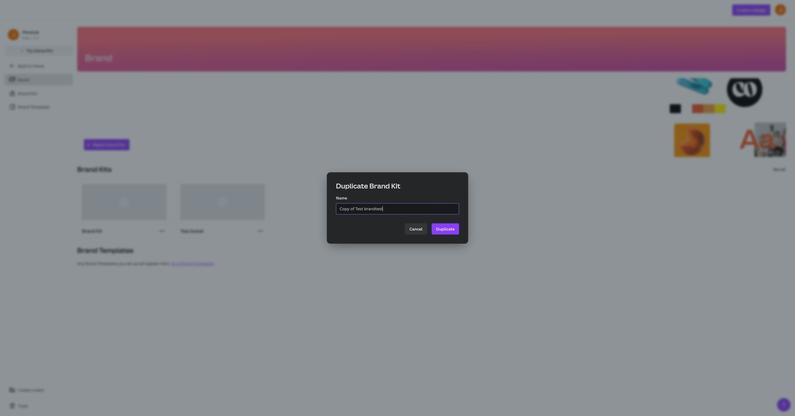 Task type: locate. For each thing, give the bounding box(es) containing it.
Name your Brand Kit text field
[[340, 204, 456, 215]]

list
[[4, 74, 73, 113]]



Task type: vqa. For each thing, say whether or not it's contained in the screenshot.
list
yes



